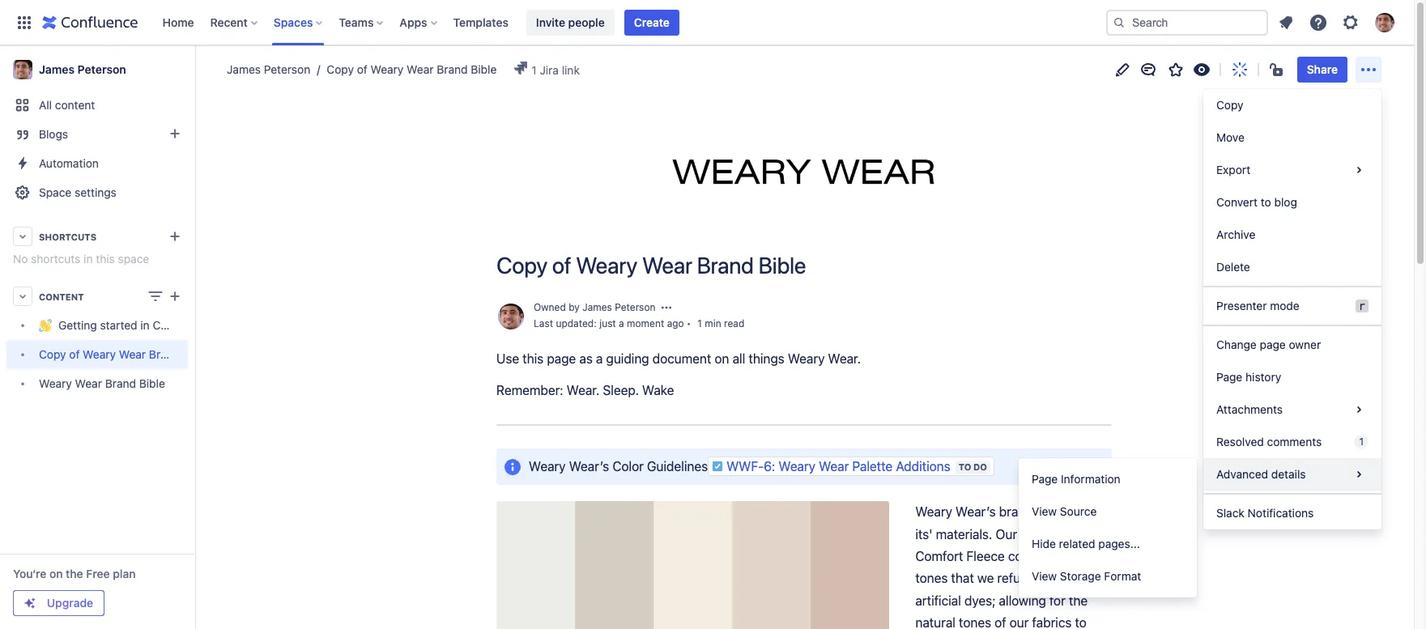Task type: vqa. For each thing, say whether or not it's contained in the screenshot.
managed
no



Task type: locate. For each thing, give the bounding box(es) containing it.
ago
[[667, 317, 684, 329]]

2 vertical spatial in
[[1051, 549, 1061, 564]]

weary right panel info image
[[529, 459, 566, 474]]

1 left min
[[698, 317, 702, 329]]

view source link
[[1019, 496, 1197, 528]]

in inside getting started in confluence link
[[140, 319, 150, 333]]

copy down teams
[[327, 62, 354, 76]]

james inside space element
[[39, 62, 75, 76]]

space settings link
[[6, 178, 188, 207]]

just
[[600, 317, 616, 329]]

1 vertical spatial in
[[140, 319, 150, 333]]

all
[[733, 352, 746, 366]]

move button
[[1204, 122, 1382, 154]]

page for page history
[[1217, 370, 1243, 384]]

to left blog
[[1261, 195, 1272, 209]]

edit this page image
[[1113, 60, 1132, 79]]

wear up manage page ownership image
[[642, 252, 693, 279]]

0 horizontal spatial the
[[66, 567, 83, 581]]

1 vertical spatial wear's
[[956, 505, 996, 519]]

recent
[[210, 15, 248, 29]]

teams button
[[334, 9, 390, 35]]

0 horizontal spatial wear.
[[567, 384, 600, 398]]

0 vertical spatial a
[[619, 317, 624, 329]]

0 horizontal spatial to
[[1038, 572, 1049, 586]]

in up alter
[[1051, 549, 1061, 564]]

1 vertical spatial 1
[[698, 317, 702, 329]]

on right you're
[[49, 567, 63, 581]]

getting started in confluence
[[58, 319, 212, 333]]

blog
[[1275, 195, 1298, 209]]

advanced
[[1217, 467, 1269, 481]]

history
[[1246, 370, 1282, 384]]

we
[[978, 572, 994, 586]]

1 horizontal spatial james
[[227, 62, 261, 76]]

2 view from the top
[[1032, 570, 1057, 583]]

james peterson up content
[[39, 62, 126, 76]]

that
[[952, 572, 975, 586]]

spaces button
[[269, 9, 329, 35]]

1 horizontal spatial page
[[1260, 338, 1286, 352]]

0 horizontal spatial peterson
[[77, 62, 126, 76]]

0 vertical spatial wear.
[[828, 352, 861, 366]]

page left owner
[[1260, 338, 1286, 352]]

a right as on the left bottom
[[596, 352, 603, 366]]

attachments button
[[1204, 394, 1382, 426]]

1 horizontal spatial the
[[1069, 594, 1088, 608]]

in down shortcuts dropdown button at the left top of the page
[[84, 252, 93, 266]]

automation link
[[6, 149, 188, 178]]

1 vertical spatial this
[[523, 352, 544, 366]]

wear. right things
[[828, 352, 861, 366]]

james up all content
[[39, 62, 75, 76]]

create a page image
[[165, 287, 185, 306]]

page for page information
[[1032, 472, 1058, 486]]

of inside tree
[[69, 348, 80, 362]]

of left our
[[995, 616, 1007, 630]]

recent button
[[205, 9, 264, 35]]

format
[[1105, 570, 1142, 583]]

apps button
[[395, 9, 444, 35]]

wear's for color
[[569, 459, 609, 474]]

1 right comments
[[1360, 436, 1364, 448]]

copy of weary wear brand bible down apps on the top of the page
[[327, 62, 497, 76]]

move
[[1217, 130, 1245, 144]]

1 horizontal spatial on
[[715, 352, 730, 366]]

wear. down as on the left bottom
[[567, 384, 600, 398]]

2 horizontal spatial 1
[[1360, 436, 1364, 448]]

sourced
[[1061, 527, 1108, 542]]

wwf-
[[727, 459, 764, 474]]

james
[[39, 62, 75, 76], [227, 62, 261, 76], [583, 301, 612, 313]]

help icon image
[[1309, 13, 1329, 32]]

0 vertical spatial tones
[[916, 572, 948, 586]]

use this page as a guiding document on all things weary wear.
[[497, 352, 865, 366]]

james peterson link up the all content link
[[6, 53, 188, 86]]

weary down "getting" on the bottom left of page
[[39, 377, 72, 391]]

wear left palette
[[819, 459, 849, 474]]

1 horizontal spatial wear.
[[828, 352, 861, 366]]

to left alter
[[1038, 572, 1049, 586]]

create link
[[624, 9, 680, 35]]

2 vertical spatial copy of weary wear brand bible
[[39, 348, 209, 362]]

0 vertical spatial page
[[1217, 370, 1243, 384]]

on left 'all'
[[715, 352, 730, 366]]

the left free
[[66, 567, 83, 581]]

0 vertical spatial view
[[1032, 505, 1057, 519]]

more actions image
[[1360, 60, 1379, 79]]

to right tied
[[1093, 505, 1104, 519]]

r
[[1359, 300, 1366, 313]]

james peterson down the spaces
[[227, 62, 311, 76]]

1 vertical spatial the
[[1069, 594, 1088, 608]]

0 vertical spatial the
[[66, 567, 83, 581]]

1 vertical spatial wear.
[[567, 384, 600, 398]]

copy of weary wear brand bible down started
[[39, 348, 209, 362]]

create a blog image
[[165, 124, 185, 143]]

the inside weary wear's branding is tied to its' materials. our locally sourced comfort fleece comes in neutral tones that we refuse to alter with artificial dyes; allowing for the natural tones of our fabri
[[1069, 594, 1088, 608]]

0 horizontal spatial james
[[39, 62, 75, 76]]

group
[[1019, 459, 1197, 598]]

presenter mode
[[1217, 299, 1300, 313]]

0 vertical spatial 1
[[532, 63, 537, 77]]

notification icon image
[[1277, 13, 1296, 32]]

a right just at the bottom left of the page
[[619, 317, 624, 329]]

copy of weary wear brand bible link up weary wear brand bible
[[6, 340, 209, 369]]

weary up the weary wear brand bible link at the bottom left of the page
[[83, 348, 116, 362]]

0 horizontal spatial 1
[[532, 63, 537, 77]]

your profile and preferences image
[[1376, 13, 1395, 32]]

getting started in confluence link
[[6, 311, 212, 340]]

of down "getting" on the bottom left of page
[[69, 348, 80, 362]]

quick summary image
[[1230, 60, 1250, 79]]

wear
[[407, 62, 434, 76], [642, 252, 693, 279], [119, 348, 146, 362], [75, 377, 102, 391], [819, 459, 849, 474]]

0 horizontal spatial wear's
[[569, 459, 609, 474]]

details
[[1272, 467, 1306, 481]]

view inside 'link'
[[1032, 570, 1057, 583]]

all content
[[39, 98, 95, 112]]

create
[[634, 15, 670, 29]]

1 horizontal spatial 1
[[698, 317, 702, 329]]

information
[[1061, 472, 1121, 486]]

0 vertical spatial to
[[1261, 195, 1272, 209]]

shortcuts button
[[6, 222, 188, 251]]

to inside button
[[1261, 195, 1272, 209]]

view down comes
[[1032, 570, 1057, 583]]

settings
[[75, 186, 117, 199]]

page left as on the left bottom
[[547, 352, 576, 366]]

peterson up the all content link
[[77, 62, 126, 76]]

things
[[749, 352, 785, 366]]

all
[[39, 98, 52, 112]]

tree inside space element
[[6, 311, 212, 399]]

view for view storage format
[[1032, 570, 1057, 583]]

brand up the 1 min read
[[697, 252, 754, 279]]

tree containing getting started in confluence
[[6, 311, 212, 399]]

brand down confluence
[[149, 348, 180, 362]]

1 horizontal spatial peterson
[[264, 62, 311, 76]]

on
[[715, 352, 730, 366], [49, 567, 63, 581]]

guidelines
[[647, 459, 708, 474]]

tree
[[6, 311, 212, 399]]

1 james peterson from the left
[[39, 62, 126, 76]]

james peterson link
[[6, 53, 188, 86], [227, 62, 311, 78], [583, 301, 656, 313]]

wear's up the materials. on the bottom of the page
[[956, 505, 996, 519]]

peterson inside space element
[[77, 62, 126, 76]]

this
[[96, 252, 115, 266], [523, 352, 544, 366]]

the right for
[[1069, 594, 1088, 608]]

james peterson
[[39, 62, 126, 76], [227, 62, 311, 76]]

copy of weary wear brand bible up manage page ownership image
[[497, 252, 806, 279]]

brand down templates link on the left of page
[[437, 62, 468, 76]]

copy up owned
[[497, 252, 548, 279]]

menu
[[1204, 89, 1382, 530]]

view up the locally
[[1032, 505, 1057, 519]]

0 horizontal spatial on
[[49, 567, 63, 581]]

weary inside weary wear's branding is tied to its' materials. our locally sourced comfort fleece comes in neutral tones that we refuse to alter with artificial dyes; allowing for the natural tones of our fabri
[[916, 505, 953, 519]]

confluence image
[[42, 13, 138, 32], [42, 13, 138, 32]]

brand down started
[[105, 377, 136, 391]]

wear's inside weary wear's branding is tied to its' materials. our locally sourced comfort fleece comes in neutral tones that we refuse to alter with artificial dyes; allowing for the natural tones of our fabri
[[956, 505, 996, 519]]

page inside 'group'
[[1032, 472, 1058, 486]]

1 min read
[[698, 317, 745, 329]]

copy of weary wear brand bible
[[327, 62, 497, 76], [497, 252, 806, 279], [39, 348, 209, 362]]

1 horizontal spatial page
[[1217, 370, 1243, 384]]

copy of weary wear brand bible link down apps on the top of the page
[[311, 62, 497, 78]]

wear's
[[569, 459, 609, 474], [956, 505, 996, 519]]

weary up its'
[[916, 505, 953, 519]]

wear down apps 'popup button'
[[407, 62, 434, 76]]

share button
[[1298, 57, 1348, 83]]

0 horizontal spatial james peterson
[[39, 62, 126, 76]]

1 vertical spatial view
[[1032, 570, 1057, 583]]

advanced details button
[[1204, 459, 1382, 491]]

copy up the move at top
[[1217, 98, 1244, 112]]

page up is
[[1032, 472, 1058, 486]]

page
[[1217, 370, 1243, 384], [1032, 472, 1058, 486]]

slack notifications link
[[1204, 497, 1382, 530]]

in right started
[[140, 319, 150, 333]]

peterson up just a moment ago link
[[615, 301, 656, 313]]

space element
[[0, 45, 212, 630]]

convert to blog button
[[1204, 186, 1382, 219]]

moment
[[627, 317, 665, 329]]

1 left jira
[[532, 63, 537, 77]]

1 vertical spatial copy of weary wear brand bible link
[[6, 340, 209, 369]]

copy down "getting" on the bottom left of page
[[39, 348, 66, 362]]

james peterson link down the spaces
[[227, 62, 311, 78]]

james down recent dropdown button
[[227, 62, 261, 76]]

shortcuts
[[31, 252, 81, 266]]

of
[[357, 62, 368, 76], [552, 252, 571, 279], [69, 348, 80, 362], [995, 616, 1007, 630]]

0 horizontal spatial in
[[84, 252, 93, 266]]

james peterson inside space element
[[39, 62, 126, 76]]

james peterson image
[[498, 304, 524, 330]]

1 view from the top
[[1032, 505, 1057, 519]]

convert
[[1217, 195, 1258, 209]]

0 horizontal spatial a
[[596, 352, 603, 366]]

tones down dyes;
[[959, 616, 992, 630]]

group containing page information
[[1019, 459, 1197, 598]]

to
[[1261, 195, 1272, 209], [1093, 505, 1104, 519], [1038, 572, 1049, 586]]

branding
[[1000, 505, 1051, 519]]

0 vertical spatial this
[[96, 252, 115, 266]]

page down change at bottom right
[[1217, 370, 1243, 384]]

2 horizontal spatial to
[[1261, 195, 1272, 209]]

2 horizontal spatial in
[[1051, 549, 1061, 564]]

weary down the teams popup button
[[371, 62, 404, 76]]

1 horizontal spatial wear's
[[956, 505, 996, 519]]

change page owner button
[[1204, 329, 1382, 361]]

view storage format
[[1032, 570, 1142, 583]]

0 horizontal spatial page
[[1032, 472, 1058, 486]]

0 horizontal spatial this
[[96, 252, 115, 266]]

1 for 1 jira link
[[532, 63, 537, 77]]

last updated: just a moment ago
[[534, 317, 684, 329]]

notifications
[[1248, 506, 1314, 520]]

our
[[1010, 616, 1029, 630]]

1 vertical spatial tones
[[959, 616, 992, 630]]

1 horizontal spatial a
[[619, 317, 624, 329]]

0 vertical spatial wear's
[[569, 459, 609, 474]]

this right use
[[523, 352, 544, 366]]

with
[[1082, 572, 1106, 586]]

people
[[568, 15, 605, 29]]

blogs link
[[6, 120, 188, 149]]

page history link
[[1204, 361, 1382, 394]]

1 vertical spatial on
[[49, 567, 63, 581]]

all content link
[[6, 91, 188, 120]]

1 horizontal spatial this
[[523, 352, 544, 366]]

0 vertical spatial on
[[715, 352, 730, 366]]

1 vertical spatial a
[[596, 352, 603, 366]]

comes
[[1009, 549, 1047, 564]]

copy inside space element
[[39, 348, 66, 362]]

0 horizontal spatial tones
[[916, 572, 948, 586]]

1 horizontal spatial james peterson
[[227, 62, 311, 76]]

james up just at the bottom left of the page
[[583, 301, 612, 313]]

view for view source
[[1032, 505, 1057, 519]]

1 horizontal spatial copy of weary wear brand bible link
[[311, 62, 497, 78]]

panel info image
[[503, 458, 523, 478]]

banner containing home
[[0, 0, 1415, 45]]

stop watching image
[[1192, 60, 1212, 79]]

wear's left color
[[569, 459, 609, 474]]

0 vertical spatial in
[[84, 252, 93, 266]]

peterson down the spaces
[[264, 62, 311, 76]]

james peterson link up last updated: just a moment ago
[[583, 301, 656, 313]]

1 horizontal spatial in
[[140, 319, 150, 333]]

guiding
[[606, 352, 649, 366]]

1 vertical spatial page
[[1032, 472, 1058, 486]]

2 james peterson from the left
[[227, 62, 311, 76]]

banner
[[0, 0, 1415, 45]]

weary wear's color guidelines
[[529, 459, 708, 474]]

1 inside 'link'
[[532, 63, 537, 77]]

weary wear brand bible link
[[6, 369, 188, 399]]

convert to blog
[[1217, 195, 1298, 209]]

in inside weary wear's branding is tied to its' materials. our locally sourced comfort fleece comes in neutral tones that we refuse to alter with artificial dyes; allowing for the natural tones of our fabri
[[1051, 549, 1061, 564]]

1 horizontal spatial to
[[1093, 505, 1104, 519]]

1 vertical spatial to
[[1093, 505, 1104, 519]]

use
[[497, 352, 519, 366]]

this down shortcuts dropdown button at the left top of the page
[[96, 252, 115, 266]]

tones up artificial
[[916, 572, 948, 586]]

copy button
[[1204, 89, 1382, 122]]

copy
[[327, 62, 354, 76], [1217, 98, 1244, 112], [497, 252, 548, 279], [39, 348, 66, 362]]

star image
[[1166, 60, 1186, 79]]

advanced details
[[1217, 467, 1306, 481]]



Task type: describe. For each thing, give the bounding box(es) containing it.
page history
[[1217, 370, 1282, 384]]

add shortcut image
[[165, 227, 185, 246]]

dyes;
[[965, 594, 996, 608]]

menu containing copy
[[1204, 89, 1382, 530]]

change view image
[[146, 287, 165, 306]]

as
[[580, 352, 593, 366]]

2 horizontal spatial james peterson link
[[583, 301, 656, 313]]

read
[[724, 317, 745, 329]]

apps
[[400, 15, 427, 29]]

additions
[[896, 459, 951, 474]]

2 vertical spatial to
[[1038, 572, 1049, 586]]

copy inside button
[[1217, 98, 1244, 112]]

locally
[[1021, 527, 1058, 542]]

1 horizontal spatial tones
[[959, 616, 992, 630]]

in for shortcuts
[[84, 252, 93, 266]]

spaces
[[274, 15, 313, 29]]

view source
[[1032, 505, 1097, 519]]

of down the teams popup button
[[357, 62, 368, 76]]

its'
[[916, 527, 933, 542]]

refuse
[[998, 572, 1034, 586]]

6:
[[764, 459, 776, 474]]

2 vertical spatial 1
[[1360, 436, 1364, 448]]

to
[[959, 462, 972, 472]]

invite
[[536, 15, 566, 29]]

export button
[[1204, 154, 1382, 186]]

0 vertical spatial copy of weary wear brand bible
[[327, 62, 497, 76]]

collapse sidebar image
[[177, 53, 212, 86]]

weary wear's branding is tied to its' materials. our locally sourced comfort fleece comes in neutral tones that we refuse to alter with artificial dyes; allowing for the natural tones of our fabri
[[916, 505, 1112, 630]]

1 jira link
[[532, 63, 580, 77]]

page information link
[[1019, 463, 1197, 496]]

resolved comments
[[1217, 435, 1323, 449]]

alter
[[1053, 572, 1079, 586]]

document
[[653, 352, 712, 366]]

automation
[[39, 156, 99, 170]]

1 horizontal spatial james peterson link
[[227, 62, 311, 78]]

weary wear brand bible
[[39, 377, 165, 391]]

no shortcuts in this space
[[13, 252, 149, 266]]

settings icon image
[[1342, 13, 1361, 32]]

on inside space element
[[49, 567, 63, 581]]

wear down getting started in confluence
[[119, 348, 146, 362]]

0 vertical spatial copy of weary wear brand bible link
[[311, 62, 497, 78]]

artificial
[[916, 594, 962, 608]]

bible inside the weary wear brand bible link
[[139, 377, 165, 391]]

space
[[118, 252, 149, 266]]

wear's for branding
[[956, 505, 996, 519]]

1 vertical spatial copy of weary wear brand bible
[[497, 252, 806, 279]]

blogs
[[39, 127, 68, 141]]

to do
[[959, 462, 988, 472]]

invite people
[[536, 15, 605, 29]]

plan
[[113, 567, 136, 581]]

manage page ownership image
[[661, 302, 674, 315]]

comments
[[1268, 435, 1323, 449]]

shortcuts
[[39, 231, 97, 242]]

0 horizontal spatial james peterson link
[[6, 53, 188, 86]]

premium image
[[23, 597, 36, 610]]

related
[[1059, 537, 1096, 551]]

wake
[[642, 384, 674, 398]]

no restrictions image
[[1269, 60, 1288, 79]]

weary right things
[[788, 352, 825, 366]]

wwf-6: weary wear palette additions
[[727, 459, 951, 474]]

min
[[705, 317, 722, 329]]

upgrade button
[[14, 591, 104, 616]]

templates
[[453, 15, 509, 29]]

space settings
[[39, 186, 117, 199]]

updated:
[[556, 317, 597, 329]]

just a moment ago link
[[600, 317, 684, 329]]

allowing
[[999, 594, 1047, 608]]

natural
[[916, 616, 956, 630]]

appswitcher icon image
[[15, 13, 34, 32]]

wear down "getting" on the bottom left of page
[[75, 377, 102, 391]]

global element
[[10, 0, 1107, 45]]

slack
[[1217, 506, 1245, 520]]

this inside space element
[[96, 252, 115, 266]]

weary up owned by james peterson at the top left
[[576, 252, 638, 279]]

copy of weary wear brand bible inside tree
[[39, 348, 209, 362]]

0 horizontal spatial page
[[547, 352, 576, 366]]

Search field
[[1107, 9, 1269, 35]]

in for started
[[140, 319, 150, 333]]

started
[[100, 319, 137, 333]]

sleep.
[[603, 384, 639, 398]]

0 horizontal spatial copy of weary wear brand bible link
[[6, 340, 209, 369]]

page inside button
[[1260, 338, 1286, 352]]

of up owned
[[552, 252, 571, 279]]

the inside space element
[[66, 567, 83, 581]]

content
[[55, 98, 95, 112]]

you're on the free plan
[[13, 567, 136, 581]]

of inside weary wear's branding is tied to its' materials. our locally sourced comfort fleece comes in neutral tones that we refuse to alter with artificial dyes; allowing for the natural tones of our fabri
[[995, 616, 1007, 630]]

hide related pages...
[[1032, 537, 1141, 551]]

source
[[1060, 505, 1097, 519]]

attachments
[[1217, 403, 1283, 416]]

archive button
[[1204, 219, 1382, 251]]

2 horizontal spatial peterson
[[615, 301, 656, 313]]

search image
[[1113, 16, 1126, 29]]

materials.
[[936, 527, 993, 542]]

owner
[[1289, 338, 1322, 352]]

owned
[[534, 301, 566, 313]]

comfort
[[916, 549, 964, 564]]

link
[[562, 63, 580, 77]]

1 for 1 min read
[[698, 317, 702, 329]]

2 horizontal spatial james
[[583, 301, 612, 313]]

export
[[1217, 163, 1251, 177]]

change
[[1217, 338, 1257, 352]]

page information
[[1032, 472, 1121, 486]]

remember:
[[497, 384, 564, 398]]

resolved
[[1217, 435, 1265, 449]]

slack notifications
[[1217, 506, 1314, 520]]

tied
[[1067, 505, 1089, 519]]

archive
[[1217, 228, 1256, 241]]

is
[[1055, 505, 1064, 519]]

pages...
[[1099, 537, 1141, 551]]

you're
[[13, 567, 46, 581]]

weary right 6:
[[779, 459, 816, 474]]

share
[[1307, 62, 1338, 76]]

content button
[[6, 282, 188, 311]]



